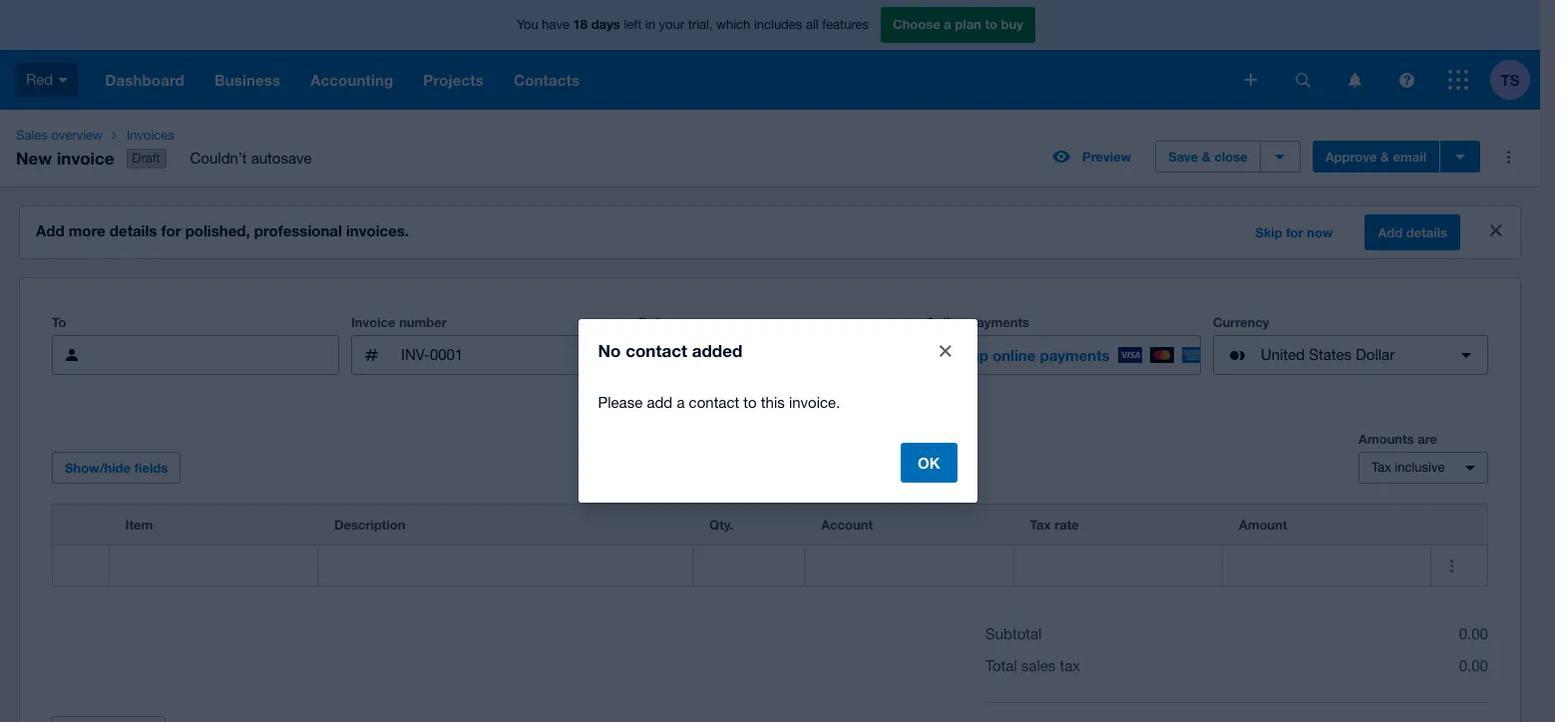 Task type: locate. For each thing, give the bounding box(es) containing it.
payments up online
[[969, 314, 1030, 330]]

amount
[[1239, 517, 1288, 533]]

reference
[[639, 314, 702, 330]]

0 vertical spatial to
[[985, 16, 998, 32]]

0 horizontal spatial details
[[110, 222, 157, 240]]

1 vertical spatial tax
[[1030, 517, 1051, 533]]

0.00
[[1459, 626, 1489, 643], [1459, 658, 1489, 675]]

save & close button
[[1156, 141, 1261, 173]]

overview
[[51, 128, 103, 143]]

add inside add details button
[[1378, 225, 1403, 241]]

choose a plan to buy
[[893, 16, 1024, 32]]

show/hide fields
[[65, 460, 168, 476]]

payments right online
[[1040, 346, 1110, 364]]

1 vertical spatial a
[[677, 394, 685, 411]]

svg image
[[1296, 72, 1311, 87], [1348, 72, 1361, 87], [1245, 74, 1257, 86]]

a
[[944, 16, 952, 32], [677, 394, 685, 411]]

contact down reference
[[626, 340, 687, 361]]

svg image right red on the top
[[58, 78, 68, 83]]

please
[[598, 394, 643, 411]]

1 horizontal spatial &
[[1381, 149, 1390, 165]]

to
[[985, 16, 998, 32], [744, 394, 757, 411]]

a inside dialog
[[677, 394, 685, 411]]

contact element
[[52, 335, 339, 375]]

to left this
[[744, 394, 757, 411]]

description
[[334, 517, 406, 533]]

& right save
[[1202, 149, 1211, 165]]

invoice
[[57, 147, 114, 168]]

&
[[1202, 149, 1211, 165], [1381, 149, 1390, 165]]

Amount field
[[1223, 547, 1431, 585]]

now
[[1307, 225, 1333, 241]]

to left 'buy'
[[985, 16, 998, 32]]

tax
[[1372, 460, 1392, 475], [1030, 517, 1051, 533]]

tax left 'rate'
[[1030, 517, 1051, 533]]

united states dollar
[[1261, 346, 1395, 363]]

1 horizontal spatial a
[[944, 16, 952, 32]]

tax down amounts
[[1372, 460, 1392, 475]]

plan
[[955, 16, 982, 32]]

0 vertical spatial a
[[944, 16, 952, 32]]

to
[[52, 314, 66, 330]]

& left email
[[1381, 149, 1390, 165]]

preview button
[[1041, 141, 1144, 173]]

svg image left ts
[[1449, 70, 1469, 90]]

1 vertical spatial 0.00
[[1459, 658, 1489, 675]]

red button
[[0, 50, 90, 110]]

1 horizontal spatial for
[[1286, 225, 1304, 241]]

0 vertical spatial 0.00
[[1459, 626, 1489, 643]]

1 horizontal spatial details
[[1407, 225, 1448, 241]]

0 horizontal spatial a
[[677, 394, 685, 411]]

polished,
[[185, 222, 250, 240]]

please add a contact to this invoice.
[[598, 394, 840, 411]]

svg image inside red popup button
[[58, 78, 68, 83]]

details right more
[[110, 222, 157, 240]]

& for email
[[1381, 149, 1390, 165]]

fields
[[134, 460, 168, 476]]

close
[[1215, 149, 1248, 165]]

contact
[[626, 340, 687, 361], [689, 394, 740, 411]]

1 horizontal spatial to
[[985, 16, 998, 32]]

0 horizontal spatial svg image
[[58, 78, 68, 83]]

0 horizontal spatial payments
[[969, 314, 1030, 330]]

which
[[716, 17, 751, 32]]

0 horizontal spatial add
[[36, 222, 64, 240]]

tax for tax rate
[[1030, 517, 1051, 533]]

for
[[161, 222, 181, 240], [1286, 225, 1304, 241]]

contact down added
[[689, 394, 740, 411]]

1 horizontal spatial svg image
[[1296, 72, 1311, 87]]

left
[[624, 17, 642, 32]]

0 horizontal spatial tax
[[1030, 517, 1051, 533]]

2 horizontal spatial svg image
[[1348, 72, 1361, 87]]

2 0.00 from the top
[[1459, 658, 1489, 675]]

red
[[26, 71, 53, 88]]

new
[[16, 147, 52, 168]]

0 horizontal spatial to
[[744, 394, 757, 411]]

add left more
[[36, 222, 64, 240]]

add for add more details for polished, professional invoices.
[[36, 222, 64, 240]]

a right add
[[677, 394, 685, 411]]

0 vertical spatial tax
[[1372, 460, 1392, 475]]

are
[[1418, 431, 1438, 447]]

0 horizontal spatial &
[[1202, 149, 1211, 165]]

close image
[[925, 331, 965, 371]]

to inside ts banner
[[985, 16, 998, 32]]

rate
[[1055, 517, 1079, 533]]

1 vertical spatial to
[[744, 394, 757, 411]]

total
[[986, 658, 1017, 675]]

for left the 'now' in the top right of the page
[[1286, 225, 1304, 241]]

skip for now
[[1256, 225, 1333, 241]]

1 & from the left
[[1202, 149, 1211, 165]]

sales overview
[[16, 128, 103, 143]]

0 horizontal spatial contact
[[626, 340, 687, 361]]

item
[[125, 517, 153, 533]]

includes
[[754, 17, 803, 32]]

total sales tax
[[986, 658, 1081, 675]]

days
[[591, 16, 620, 32]]

details down email
[[1407, 225, 1448, 241]]

professional
[[254, 222, 342, 240]]

tax rate
[[1030, 517, 1079, 533]]

couldn't autosave
[[190, 150, 312, 167]]

1 horizontal spatial tax
[[1372, 460, 1392, 475]]

approve & email button
[[1313, 141, 1440, 173]]

invoice number
[[351, 314, 447, 330]]

0 vertical spatial payments
[[969, 314, 1030, 330]]

invoices link
[[119, 126, 328, 146]]

tax inside popup button
[[1372, 460, 1392, 475]]

Description text field
[[318, 547, 693, 585]]

1 horizontal spatial add
[[1378, 225, 1403, 241]]

0 vertical spatial contact
[[626, 340, 687, 361]]

1 vertical spatial payments
[[1040, 346, 1110, 364]]

svg image up email
[[1399, 72, 1414, 87]]

To text field
[[100, 336, 338, 374]]

payments
[[969, 314, 1030, 330], [1040, 346, 1110, 364]]

2 & from the left
[[1381, 149, 1390, 165]]

skip for now button
[[1244, 217, 1345, 249]]

add right the 'now' in the top right of the page
[[1378, 225, 1403, 241]]

add
[[36, 222, 64, 240], [1378, 225, 1403, 241]]

for inside skip for now 'button'
[[1286, 225, 1304, 241]]

currency
[[1213, 314, 1270, 330]]

1 vertical spatial contact
[[689, 394, 740, 411]]

online
[[993, 346, 1036, 364]]

draft
[[132, 151, 160, 166]]

you have 18 days left in your trial, which includes all features
[[517, 16, 869, 32]]

1 0.00 from the top
[[1459, 626, 1489, 643]]

ts banner
[[0, 0, 1541, 110]]

tax inside 'invoice line item list' element
[[1030, 517, 1051, 533]]

number
[[399, 314, 447, 330]]

1 horizontal spatial payments
[[1040, 346, 1110, 364]]

save & close
[[1169, 149, 1248, 165]]

preview
[[1083, 149, 1132, 165]]

svg image
[[1449, 70, 1469, 90], [1399, 72, 1414, 87], [58, 78, 68, 83]]

for left "polished,"
[[161, 222, 181, 240]]

a left plan
[[944, 16, 952, 32]]



Task type: describe. For each thing, give the bounding box(es) containing it.
ts
[[1501, 70, 1520, 88]]

show/hide fields button
[[52, 452, 181, 484]]

details inside button
[[1407, 225, 1448, 241]]

in
[[645, 17, 655, 32]]

2 horizontal spatial svg image
[[1449, 70, 1469, 90]]

approve & email
[[1326, 149, 1427, 165]]

states
[[1309, 346, 1352, 363]]

no contact added dialog
[[578, 319, 977, 503]]

a inside ts banner
[[944, 16, 952, 32]]

added
[[692, 340, 743, 361]]

invoice line item list element
[[52, 504, 1489, 587]]

online
[[926, 314, 966, 330]]

online payments
[[926, 314, 1030, 330]]

tax
[[1060, 658, 1081, 675]]

sales
[[16, 128, 48, 143]]

have
[[542, 17, 570, 32]]

add details button
[[1365, 215, 1461, 251]]

tax inclusive button
[[1359, 452, 1489, 484]]

approve
[[1326, 149, 1377, 165]]

to inside no contact added dialog
[[744, 394, 757, 411]]

qty.
[[709, 517, 734, 533]]

set
[[943, 346, 966, 364]]

dollar
[[1356, 346, 1395, 363]]

account
[[821, 517, 873, 533]]

your
[[659, 17, 685, 32]]

tax inclusive
[[1372, 460, 1445, 475]]

buy
[[1001, 16, 1024, 32]]

no
[[598, 340, 621, 361]]

this
[[761, 394, 785, 411]]

sales overview link
[[8, 126, 111, 146]]

invoices
[[127, 128, 174, 143]]

choose
[[893, 16, 941, 32]]

add
[[647, 394, 673, 411]]

18
[[573, 16, 588, 32]]

amounts are
[[1359, 431, 1438, 447]]

no contact added
[[598, 340, 743, 361]]

couldn't
[[190, 150, 247, 167]]

0.00 for subtotal
[[1459, 626, 1489, 643]]

& for close
[[1202, 149, 1211, 165]]

set up online payments
[[943, 346, 1110, 364]]

Reference text field
[[686, 336, 913, 374]]

Invoice number text field
[[399, 336, 626, 374]]

new invoice
[[16, 147, 114, 168]]

autosave
[[251, 150, 312, 167]]

Quantity field
[[694, 547, 804, 585]]

invoices.
[[346, 222, 409, 240]]

features
[[822, 17, 869, 32]]

show/hide
[[65, 460, 131, 476]]

inclusive
[[1395, 460, 1445, 475]]

invoice
[[351, 314, 396, 330]]

0 horizontal spatial svg image
[[1245, 74, 1257, 86]]

add more details for polished, professional invoices.
[[36, 222, 409, 240]]

you
[[517, 17, 538, 32]]

invoice.
[[789, 394, 840, 411]]

add more details for polished, professional invoices. status
[[20, 207, 1521, 259]]

email
[[1393, 149, 1427, 165]]

up
[[971, 346, 989, 364]]

add details
[[1378, 225, 1448, 241]]

1 horizontal spatial svg image
[[1399, 72, 1414, 87]]

tax for tax inclusive
[[1372, 460, 1392, 475]]

1 horizontal spatial contact
[[689, 394, 740, 411]]

add for add details
[[1378, 225, 1403, 241]]

payments inside popup button
[[1040, 346, 1110, 364]]

all
[[806, 17, 819, 32]]

skip
[[1256, 225, 1283, 241]]

subtotal
[[986, 626, 1042, 643]]

save
[[1169, 149, 1199, 165]]

ok button
[[901, 443, 957, 483]]

set up online payments button
[[926, 335, 1206, 375]]

0.00 for total sales tax
[[1459, 658, 1489, 675]]

united
[[1261, 346, 1305, 363]]

trial,
[[688, 17, 713, 32]]

invoice number element
[[351, 335, 627, 375]]

amounts
[[1359, 431, 1414, 447]]

ok
[[918, 454, 940, 472]]

sales
[[1022, 658, 1056, 675]]

0 horizontal spatial for
[[161, 222, 181, 240]]

more
[[69, 222, 105, 240]]

united states dollar button
[[1213, 335, 1489, 375]]



Task type: vqa. For each thing, say whether or not it's contained in the screenshot.
1st DRAG AND DROP LINE image from the bottom of the Invoice line item list ELEMENT
no



